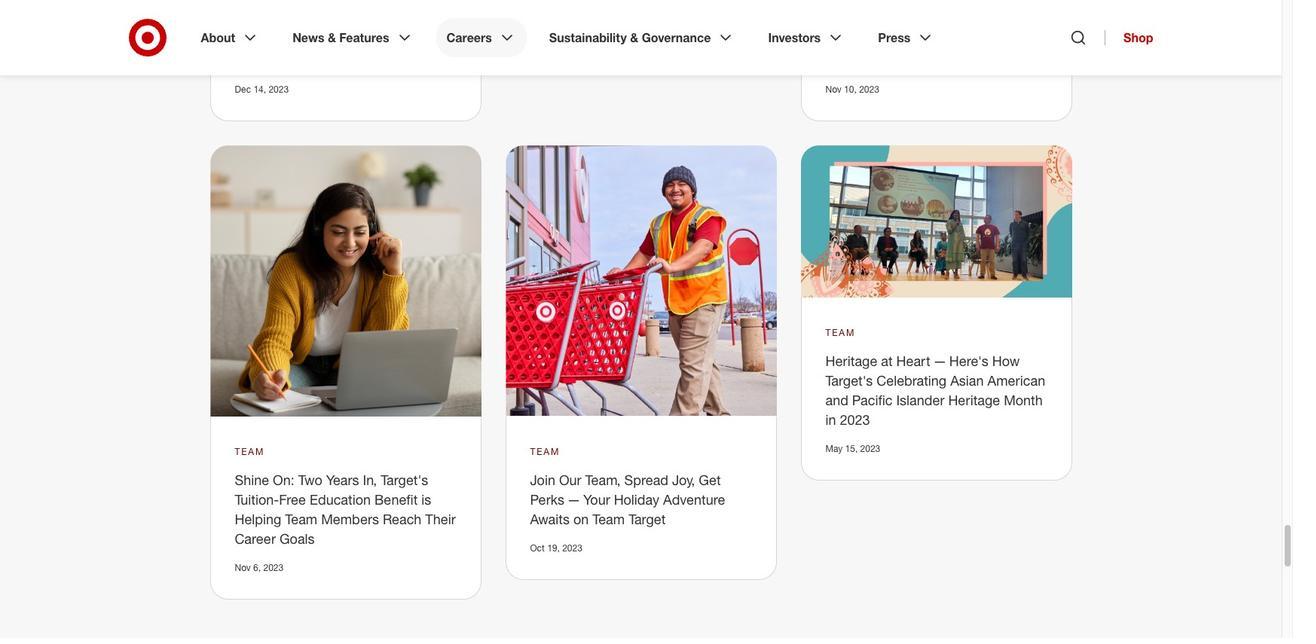 Task type: locate. For each thing, give the bounding box(es) containing it.
1 vertical spatial nov
[[235, 562, 251, 573]]

at
[[881, 353, 893, 369]]

news & features link
[[282, 18, 424, 57]]

team link up and
[[825, 327, 855, 340]]

nov left 6,
[[235, 562, 251, 573]]

adventure
[[663, 491, 725, 508]]

&
[[274, 13, 283, 29], [328, 30, 336, 45], [630, 30, 638, 45]]

on left service
[[825, 52, 841, 68]]

—
[[934, 353, 945, 369], [568, 491, 579, 508]]

team link
[[825, 327, 855, 340], [235, 445, 265, 459], [530, 445, 560, 459]]

1 vertical spatial target's
[[381, 472, 428, 488]]

& for news
[[328, 30, 336, 45]]

target down meaningful
[[235, 52, 272, 68]]

2 horizontal spatial team link
[[825, 327, 855, 340]]

& up meaningful
[[274, 13, 283, 29]]

2 vertical spatial our
[[559, 472, 581, 488]]

0 horizontal spatial heritage
[[825, 353, 877, 369]]

on down your
[[573, 511, 589, 527]]

0 horizontal spatial team link
[[235, 445, 265, 459]]

investors link
[[758, 18, 855, 57]]

2023 for may 15, 2023
[[860, 443, 880, 455]]

nov left the "10,"
[[825, 84, 842, 95]]

our right to
[[352, 52, 375, 68]]

1 horizontal spatial team link
[[530, 445, 560, 459]]

2 horizontal spatial our
[[885, 13, 907, 29]]

tuition-
[[235, 491, 279, 508]]

1 vertical spatial how
[[992, 353, 1020, 369]]

0 horizontal spatial our
[[352, 52, 375, 68]]

0 vertical spatial target's
[[825, 373, 873, 389]]

features
[[339, 30, 389, 45]]

nov 6, 2023
[[235, 562, 283, 573]]

0 vertical spatial on
[[825, 52, 841, 68]]

pacific
[[852, 392, 892, 409]]

month
[[1004, 392, 1043, 409]]

0 horizontal spatial target
[[235, 52, 272, 68]]

our inside honoring our veterans: target team members share their reflections on service
[[885, 13, 907, 29]]

team inside honoring our veterans: target team members share their reflections on service
[[1012, 13, 1044, 29]]

team inside shine on: two years in, target's tuition-free education benefit is helping team members reach their career goals
[[285, 511, 317, 527]]

building
[[362, 13, 411, 29]]

join our team, spread joy, get perks — your holiday adventure awaits on team target link
[[530, 472, 725, 527]]

0 horizontal spatial target's
[[381, 472, 428, 488]]

team up guests
[[396, 32, 428, 49]]

target's up the benefit
[[381, 472, 428, 488]]

our up 'press'
[[885, 13, 907, 29]]

2023 inside heritage at heart — here's how target's celebrating asian american and pacific islander heritage month in 2023
[[840, 412, 870, 428]]

10,
[[844, 84, 857, 95]]

1 horizontal spatial their
[[926, 32, 957, 49]]

1 horizontal spatial how
[[992, 353, 1020, 369]]

target's up and
[[825, 373, 873, 389]]

honoring our veterans: target team members share their reflections on service link
[[825, 13, 1044, 68]]

target's
[[825, 373, 873, 389], [381, 472, 428, 488]]

15,
[[845, 443, 858, 455]]

1 horizontal spatial on
[[825, 52, 841, 68]]

governance
[[642, 30, 711, 45]]

how inside heritage at heart — here's how target's celebrating asian american and pacific islander heritage month in 2023
[[992, 353, 1020, 369]]

may 15, 2023
[[825, 443, 880, 455]]

0 vertical spatial nov
[[825, 84, 842, 95]]

0 horizontal spatial careers
[[305, 32, 353, 49]]

celebrating
[[877, 373, 947, 389]]

meaningful
[[235, 32, 302, 49]]

0 vertical spatial how
[[331, 13, 358, 29]]

free
[[279, 491, 306, 508]]

sustainability & governance link
[[539, 18, 746, 57]]

1 horizontal spatial —
[[934, 353, 945, 369]]

2023
[[269, 84, 289, 95], [859, 84, 879, 95], [840, 412, 870, 428], [860, 443, 880, 455], [562, 542, 582, 554], [263, 562, 283, 573]]

2023 right 6,
[[263, 562, 283, 573]]

1 horizontal spatial our
[[559, 472, 581, 488]]

& inside sustainability & governance link
[[630, 30, 638, 45]]

our for join
[[559, 472, 581, 488]]

how up news & features
[[331, 13, 358, 29]]

0 vertical spatial members
[[825, 32, 883, 49]]

team link up shine
[[235, 445, 265, 459]]

2023 right 15,
[[860, 443, 880, 455]]

& inside merry & bright: how building meaningful careers helps team target bring joy to our guests
[[274, 13, 283, 29]]

0 horizontal spatial &
[[274, 13, 283, 29]]

target's inside shine on: two years in, target's tuition-free education benefit is helping team members reach their career goals
[[381, 472, 428, 488]]

2023 right 19,
[[562, 542, 582, 554]]

team link for shine
[[235, 445, 265, 459]]

& inside news & features link
[[328, 30, 336, 45]]

0 horizontal spatial members
[[321, 511, 379, 527]]

team link up the join
[[530, 445, 560, 459]]

team inside merry & bright: how building meaningful careers helps team target bring joy to our guests
[[396, 32, 428, 49]]

members
[[825, 32, 883, 49], [321, 511, 379, 527]]

0 horizontal spatial —
[[568, 491, 579, 508]]

american
[[987, 373, 1045, 389]]

1 horizontal spatial target
[[629, 511, 666, 527]]

1 vertical spatial their
[[425, 511, 456, 527]]

& right news at the left
[[328, 30, 336, 45]]

1 vertical spatial target
[[235, 52, 272, 68]]

0 horizontal spatial how
[[331, 13, 358, 29]]

team
[[1012, 13, 1044, 29], [396, 32, 428, 49], [825, 327, 855, 339], [235, 446, 265, 457], [530, 446, 560, 457], [285, 511, 317, 527], [592, 511, 625, 527]]

0 horizontal spatial their
[[425, 511, 456, 527]]

their inside honoring our veterans: target team members share their reflections on service
[[926, 32, 957, 49]]

2023 right 14,
[[269, 84, 289, 95]]

1 vertical spatial members
[[321, 511, 379, 527]]

about link
[[190, 18, 270, 57]]

0 vertical spatial our
[[885, 13, 907, 29]]

& left governance at the top of the page
[[630, 30, 638, 45]]

members down the honoring
[[825, 32, 883, 49]]

0 vertical spatial heritage
[[825, 353, 877, 369]]

honoring
[[825, 13, 881, 29]]

0 vertical spatial their
[[926, 32, 957, 49]]

0 vertical spatial target
[[971, 13, 1008, 29]]

careers
[[447, 30, 492, 45], [305, 32, 353, 49]]

heritage left at
[[825, 353, 877, 369]]

nov
[[825, 84, 842, 95], [235, 562, 251, 573]]

our
[[885, 13, 907, 29], [352, 52, 375, 68], [559, 472, 581, 488]]

members down education
[[321, 511, 379, 527]]

benefit
[[375, 491, 418, 508]]

career
[[235, 530, 276, 547]]

2023 right in in the bottom right of the page
[[840, 412, 870, 428]]

team up goals
[[285, 511, 317, 527]]

1 vertical spatial —
[[568, 491, 579, 508]]

join
[[530, 472, 555, 488]]

their
[[926, 32, 957, 49], [425, 511, 456, 527]]

target up "reflections"
[[971, 13, 1008, 29]]

& for merry
[[274, 13, 283, 29]]

— right heart on the bottom right
[[934, 353, 945, 369]]

spread
[[624, 472, 668, 488]]

careers inside merry & bright: how building meaningful careers helps team target bring joy to our guests
[[305, 32, 353, 49]]

perks
[[530, 491, 564, 508]]

news
[[292, 30, 324, 45]]

2 vertical spatial target
[[629, 511, 666, 527]]

14,
[[253, 84, 266, 95]]

how inside merry & bright: how building meaningful careers helps team target bring joy to our guests
[[331, 13, 358, 29]]

1 horizontal spatial nov
[[825, 84, 842, 95]]

2 horizontal spatial &
[[630, 30, 638, 45]]

their down veterans:
[[926, 32, 957, 49]]

— left your
[[568, 491, 579, 508]]

heritage at heart — here's how target's celebrating asian american and pacific islander heritage month in 2023 link
[[825, 353, 1045, 428]]

dec 14, 2023
[[235, 84, 289, 95]]

target inside merry & bright: how building meaningful careers helps team target bring joy to our guests
[[235, 52, 272, 68]]

target
[[971, 13, 1008, 29], [235, 52, 272, 68], [629, 511, 666, 527]]

join our team, spread joy, get perks — your holiday adventure awaits on team target image
[[505, 145, 776, 417]]

news & features
[[292, 30, 389, 45]]

team up shine
[[235, 446, 265, 457]]

heritage down asian
[[948, 392, 1000, 409]]

shop link
[[1105, 30, 1153, 45]]

1 vertical spatial our
[[352, 52, 375, 68]]

target down holiday
[[629, 511, 666, 527]]

goals
[[279, 530, 315, 547]]

helps
[[357, 32, 392, 49]]

shop
[[1124, 30, 1153, 45]]

— inside join our team, spread joy, get perks — your holiday adventure awaits on team target
[[568, 491, 579, 508]]

2023 for nov 10, 2023
[[859, 84, 879, 95]]

0 horizontal spatial on
[[573, 511, 589, 527]]

bright:
[[286, 13, 327, 29]]

0 horizontal spatial nov
[[235, 562, 251, 573]]

how
[[331, 13, 358, 29], [992, 353, 1020, 369]]

heart
[[896, 353, 930, 369]]

2023 for oct 19, 2023
[[562, 542, 582, 554]]

get
[[699, 472, 721, 488]]

1 horizontal spatial &
[[328, 30, 336, 45]]

here's
[[949, 353, 988, 369]]

our inside merry & bright: how building meaningful careers helps team target bring joy to our guests
[[352, 52, 375, 68]]

1 horizontal spatial careers
[[447, 30, 492, 45]]

on
[[825, 52, 841, 68], [573, 511, 589, 527]]

team down your
[[592, 511, 625, 527]]

0 vertical spatial —
[[934, 353, 945, 369]]

heritage at heart — here's how target's celebrating asian american and pacific islander heritage month in 2023
[[825, 353, 1045, 428]]

our inside join our team, spread joy, get perks — your holiday adventure awaits on team target
[[559, 472, 581, 488]]

1 horizontal spatial members
[[825, 32, 883, 49]]

how up american
[[992, 353, 1020, 369]]

oct 19, 2023
[[530, 542, 582, 554]]

1 horizontal spatial heritage
[[948, 392, 1000, 409]]

1 horizontal spatial target's
[[825, 373, 873, 389]]

nov for nov 10, 2023
[[825, 84, 842, 95]]

team up "reflections"
[[1012, 13, 1044, 29]]

guests
[[378, 52, 422, 68]]

2 horizontal spatial target
[[971, 13, 1008, 29]]

2023 right the "10,"
[[859, 84, 879, 95]]

share
[[887, 32, 923, 49]]

1 vertical spatial on
[[573, 511, 589, 527]]

on:
[[273, 472, 294, 488]]

our right the join
[[559, 472, 581, 488]]

shine
[[235, 472, 269, 488]]

their down is
[[425, 511, 456, 527]]



Task type: describe. For each thing, give the bounding box(es) containing it.
team up the join
[[530, 446, 560, 457]]

target inside join our team, spread joy, get perks — your holiday adventure awaits on team target
[[629, 511, 666, 527]]

dec
[[235, 84, 251, 95]]

their inside shine on: two years in, target's tuition-free education benefit is helping team members reach their career goals
[[425, 511, 456, 527]]

heritage at heart — here's how target's celebrating asian american and pacific islander heritage month in 2023 image
[[801, 145, 1072, 298]]

years
[[326, 472, 359, 488]]

team inside join our team, spread joy, get perks — your holiday adventure awaits on team target
[[592, 511, 625, 527]]

education
[[310, 491, 371, 508]]

is
[[421, 491, 431, 508]]

reach
[[383, 511, 421, 527]]

two
[[298, 472, 322, 488]]

and
[[825, 392, 848, 409]]

team link for join
[[530, 445, 560, 459]]

team up and
[[825, 327, 855, 339]]

service
[[845, 52, 890, 68]]

holiday
[[614, 491, 659, 508]]

your
[[583, 491, 610, 508]]

merry & bright: how building meaningful careers helps team target bring joy to our guests link
[[235, 13, 428, 68]]

may
[[825, 443, 843, 455]]

merry
[[235, 13, 270, 29]]

joy,
[[672, 472, 695, 488]]

join our team, spread joy, get perks — your holiday adventure awaits on team target
[[530, 472, 725, 527]]

our for honoring
[[885, 13, 907, 29]]

careers link
[[436, 18, 527, 57]]

members inside honoring our veterans: target team members share their reflections on service
[[825, 32, 883, 49]]

asian
[[950, 373, 984, 389]]

bring
[[276, 52, 308, 68]]

shine on: two years in, target's tuition-free education benefit is helping team members reach their career goals link
[[235, 472, 456, 547]]

shine on: two years in, target's tuition-free education benefit is helping team members reach their career goals
[[235, 472, 456, 547]]

investors
[[768, 30, 821, 45]]

on inside honoring our veterans: target team members share their reflections on service
[[825, 52, 841, 68]]

veterans:
[[911, 13, 968, 29]]

19,
[[547, 542, 560, 554]]

target's inside heritage at heart — here's how target's celebrating asian american and pacific islander heritage month in 2023
[[825, 373, 873, 389]]

on inside join our team, spread joy, get perks — your holiday adventure awaits on team target
[[573, 511, 589, 527]]

press
[[878, 30, 911, 45]]

helping
[[235, 511, 281, 527]]

nov for nov 6, 2023
[[235, 562, 251, 573]]

nov 10, 2023
[[825, 84, 879, 95]]

to
[[337, 52, 349, 68]]

2023 for dec 14, 2023
[[269, 84, 289, 95]]

members inside shine on: two years in, target's tuition-free education benefit is helping team members reach their career goals
[[321, 511, 379, 527]]

press link
[[867, 18, 945, 57]]

in,
[[363, 472, 377, 488]]

islander
[[896, 392, 944, 409]]

team link for heritage
[[825, 327, 855, 340]]

reflections
[[961, 32, 1028, 49]]

& for sustainability
[[630, 30, 638, 45]]

sustainability
[[549, 30, 627, 45]]

in
[[825, 412, 836, 428]]

sustainability & governance
[[549, 30, 711, 45]]

awaits
[[530, 511, 570, 527]]

shine on: two years in, target's tuition-free education benefit is helping team members reach their career goals image
[[210, 145, 481, 417]]

joy
[[312, 52, 333, 68]]

oct
[[530, 542, 545, 554]]

honoring our veterans: target team members share their reflections on service
[[825, 13, 1044, 68]]

merry & bright: how building meaningful careers helps team target bring joy to our guests
[[235, 13, 428, 68]]

about
[[201, 30, 235, 45]]

— inside heritage at heart — here's how target's celebrating asian american and pacific islander heritage month in 2023
[[934, 353, 945, 369]]

2023 for nov 6, 2023
[[263, 562, 283, 573]]

target inside honoring our veterans: target team members share their reflections on service
[[971, 13, 1008, 29]]

6,
[[253, 562, 261, 573]]

1 vertical spatial heritage
[[948, 392, 1000, 409]]

team,
[[585, 472, 621, 488]]



Task type: vqa. For each thing, say whether or not it's contained in the screenshot.
local in We know that this season can be challenging for some, and that's why we're committed to longstanding support of the communities we call home. That includes rallying to support local families in need with gifts and essentials during the holidays through our
no



